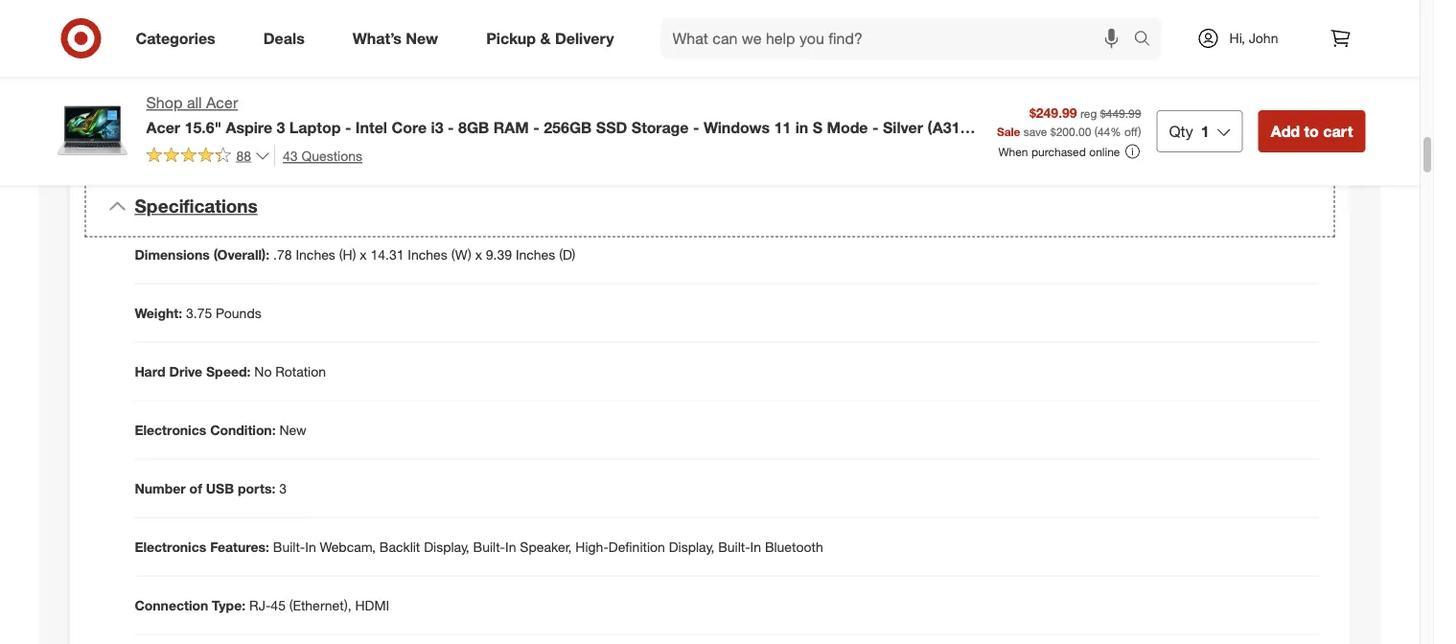 Task type: locate. For each thing, give the bounding box(es) containing it.
in left s
[[796, 118, 809, 137]]

definition
[[609, 538, 665, 555]]

0 horizontal spatial in
[[305, 538, 316, 555]]

1 horizontal spatial in
[[796, 118, 809, 137]]

1 vertical spatial a
[[415, 49, 422, 66]]

whether
[[433, 11, 481, 28]]

and inside intuitive navigation.  the easy-to-use precision touchpad is more responsive than traditional touchpads, accurately sensing fingertips and movements so you can work more effectively.                                                                                                                                   all day battery life, up to 9.5 hours.
[[464, 95, 486, 112]]

acer up 58-
[[146, 118, 180, 137]]

0 horizontal spatial and
[[464, 95, 486, 112]]

0 vertical spatial 3
[[277, 118, 285, 137]]

to left an
[[519, 30, 531, 47]]

in left speaker,
[[505, 538, 516, 555]]

number
[[135, 480, 186, 497]]

1 vertical spatial electronics
[[135, 538, 206, 555]]

dimensions
[[135, 246, 210, 263]]

3.75
[[186, 304, 212, 321]]

1 horizontal spatial a
[[575, 11, 582, 28]]

easy-
[[301, 76, 334, 93]]

navigation.
[[204, 76, 271, 93]]

a down gen
[[575, 11, 582, 28]]

can down –
[[412, 30, 434, 47]]

shop
[[146, 93, 183, 112]]

electronics up number
[[135, 421, 206, 438]]

- left silver
[[873, 118, 879, 137]]

any
[[341, 11, 363, 28]]

all left day
[[220, 115, 234, 131]]

0 vertical spatial new
[[406, 29, 438, 48]]

0 horizontal spatial you
[[387, 30, 409, 47]]

also
[[438, 30, 463, 47]]

and
[[611, 0, 633, 9], [464, 95, 486, 112]]

a left larger
[[415, 49, 422, 66]]

ports
[[154, 0, 186, 9]]

1 vertical spatial in
[[796, 118, 809, 137]]

search
[[1125, 31, 1171, 49]]

- right storage
[[693, 118, 699, 137]]

3 - from the left
[[533, 118, 540, 137]]

you
[[387, 30, 409, 47], [582, 95, 604, 112]]

always
[[219, 11, 259, 28]]

0 vertical spatial more
[[511, 76, 542, 93]]

0 horizontal spatial display,
[[424, 538, 470, 555]]

in left webcam,
[[305, 538, 316, 555]]

1 vertical spatial and
[[464, 95, 486, 112]]

- left intel
[[345, 118, 351, 137]]

s
[[813, 118, 823, 137]]

electronics for electronics features: built-in webcam, backlit display, built-in speaker, high-definition display, built-in bluetooth
[[135, 538, 206, 555]]

1 vertical spatial can
[[607, 95, 629, 112]]

presentation
[[586, 11, 661, 28]]

0 vertical spatial all
[[209, 0, 224, 9]]

add
[[1271, 122, 1300, 140]]

43
[[283, 147, 298, 164]]

1 vertical spatial 1
[[1201, 122, 1210, 140]]

with
[[298, 0, 325, 9]]

number of usb ports: 3
[[135, 480, 287, 497]]

to inside 'ports for all occasions.  with three usb ports, including two usb 3.2 gen 1 and one usb 2.0, you're always prepared for any situation – whether plugging in for a presentation or using the latest peripherals. if needed, you can also connect to an external display via the hdmi® 2.0 port when the occasion calls for a larger screen.'
[[519, 30, 531, 47]]

for down 3.2
[[555, 11, 571, 28]]

0 vertical spatial acer
[[206, 93, 238, 112]]

and down touchpad
[[464, 95, 486, 112]]

you down situation on the top
[[387, 30, 409, 47]]

2 - from the left
[[448, 118, 454, 137]]

in
[[305, 538, 316, 555], [505, 538, 516, 555], [750, 538, 761, 555]]

one
[[637, 0, 660, 9]]

to inside 'button'
[[1305, 122, 1319, 140]]

inches left (d)
[[516, 246, 556, 263]]

the down you're
[[190, 30, 209, 47]]

rj-
[[249, 597, 271, 614]]

1 electronics from the top
[[135, 421, 206, 438]]

43 questions link
[[274, 145, 362, 167]]

1 inside 'ports for all occasions.  with three usb ports, including two usb 3.2 gen 1 and one usb 2.0, you're always prepared for any situation – whether plugging in for a presentation or using the latest peripherals. if needed, you can also connect to an external display via the hdmi® 2.0 port when the occasion calls for a larger screen.'
[[599, 0, 607, 9]]

1 inches from the left
[[296, 246, 335, 263]]

&
[[540, 29, 551, 48]]

pickup & delivery link
[[470, 17, 638, 59]]

intuitive navigation.  the easy-to-use precision touchpad is more responsive than traditional touchpads, accurately sensing fingertips and movements so you can work more effectively.                                                                                                                                   all day battery life, up to 9.5 hours.
[[154, 76, 697, 131]]

more up storage
[[666, 95, 697, 112]]

in up &
[[541, 11, 551, 28]]

x right the (w)
[[475, 246, 482, 263]]

3 up 43
[[277, 118, 285, 137]]

acer down navigation.
[[206, 93, 238, 112]]

1 vertical spatial acer
[[146, 118, 180, 137]]

.78
[[273, 246, 292, 263]]

1 horizontal spatial built-
[[473, 538, 505, 555]]

2 horizontal spatial to
[[1305, 122, 1319, 140]]

electronics up connection
[[135, 538, 206, 555]]

usb up situation on the top
[[363, 0, 391, 9]]

built- left speaker,
[[473, 538, 505, 555]]

battery
[[264, 115, 306, 131]]

traditional
[[154, 95, 213, 112]]

- right "i3"
[[448, 118, 454, 137]]

0 horizontal spatial can
[[412, 30, 434, 47]]

more up movements
[[511, 76, 542, 93]]

to right add
[[1305, 122, 1319, 140]]

$449.99
[[1101, 106, 1141, 120]]

display, right backlit
[[424, 538, 470, 555]]

built- right features:
[[273, 538, 305, 555]]

0 horizontal spatial a
[[415, 49, 422, 66]]

new right condition:
[[279, 421, 307, 438]]

what's new link
[[336, 17, 462, 59]]

all up you're
[[209, 0, 224, 9]]

2 horizontal spatial in
[[750, 538, 761, 555]]

more
[[511, 76, 542, 93], [666, 95, 697, 112]]

categories
[[136, 29, 215, 48]]

0 horizontal spatial in
[[541, 11, 551, 28]]

inches left the (w)
[[408, 246, 448, 263]]

(d)
[[559, 246, 576, 263]]

1 horizontal spatial x
[[475, 246, 482, 263]]

hard
[[135, 363, 166, 380]]

hi, john
[[1230, 30, 1279, 47]]

a
[[575, 11, 582, 28], [415, 49, 422, 66]]

the down peripherals.
[[283, 49, 302, 66]]

in inside shop all acer acer 15.6" aspire 3 laptop - intel core i3 - 8gb ram - 256gb ssd storage - windows 11 in s mode - silver (a315- 58-350l)
[[796, 118, 809, 137]]

no
[[254, 363, 272, 380]]

the down or
[[671, 30, 690, 47]]

to inside intuitive navigation.  the easy-to-use precision touchpad is more responsive than traditional touchpads, accurately sensing fingertips and movements so you can work more effectively.                                                                                                                                   all day battery life, up to 9.5 hours.
[[353, 115, 365, 131]]

0 vertical spatial in
[[541, 11, 551, 28]]

1 horizontal spatial 1
[[1201, 122, 1210, 140]]

1 vertical spatial all
[[220, 115, 234, 131]]

inches left the (h)
[[296, 246, 335, 263]]

deals link
[[247, 17, 329, 59]]

3 right ports: on the bottom
[[279, 480, 287, 497]]

accurately
[[287, 95, 349, 112]]

can down than
[[607, 95, 629, 112]]

than
[[615, 76, 641, 93]]

new down –
[[406, 29, 438, 48]]

0 vertical spatial and
[[611, 0, 633, 9]]

- right ram
[[533, 118, 540, 137]]

0 horizontal spatial new
[[279, 421, 307, 438]]

1 right gen
[[599, 0, 607, 9]]

0 horizontal spatial built-
[[273, 538, 305, 555]]

in inside 'ports for all occasions.  with three usb ports, including two usb 3.2 gen 1 and one usb 2.0, you're always prepared for any situation – whether plugging in for a presentation or using the latest peripherals. if needed, you can also connect to an external display via the hdmi® 2.0 port when the occasion calls for a larger screen.'
[[541, 11, 551, 28]]

inches
[[296, 246, 335, 263], [408, 246, 448, 263], [516, 246, 556, 263]]

4 - from the left
[[693, 118, 699, 137]]

hard drive speed: no rotation
[[135, 363, 326, 380]]

1 horizontal spatial to
[[519, 30, 531, 47]]

1 x from the left
[[360, 246, 367, 263]]

and inside 'ports for all occasions.  with three usb ports, including two usb 3.2 gen 1 and one usb 2.0, you're always prepared for any situation – whether plugging in for a presentation or using the latest peripherals. if needed, you can also connect to an external display via the hdmi® 2.0 port when the occasion calls for a larger screen.'
[[611, 0, 633, 9]]

1 horizontal spatial you
[[582, 95, 604, 112]]

0 horizontal spatial x
[[360, 246, 367, 263]]

connection type: rj-45 (ethernet), hdmi
[[135, 597, 390, 614]]

hours.
[[391, 115, 428, 131]]

hi,
[[1230, 30, 1245, 47]]

x
[[360, 246, 367, 263], [475, 246, 482, 263]]

1 vertical spatial you
[[582, 95, 604, 112]]

to right up
[[353, 115, 365, 131]]

$249.99 reg $449.99 sale save $ 200.00 ( 44 % off )
[[997, 104, 1141, 138]]

1 horizontal spatial can
[[607, 95, 629, 112]]

0 vertical spatial you
[[387, 30, 409, 47]]

or
[[665, 11, 677, 28]]

0 horizontal spatial to
[[353, 115, 365, 131]]

0 horizontal spatial inches
[[296, 246, 335, 263]]

2 horizontal spatial built-
[[718, 538, 750, 555]]

1 horizontal spatial more
[[666, 95, 697, 112]]

for up you're
[[190, 0, 206, 9]]

3 in from the left
[[750, 538, 761, 555]]

is
[[498, 76, 508, 93]]

0 vertical spatial a
[[575, 11, 582, 28]]

1 display, from the left
[[424, 538, 470, 555]]

2 x from the left
[[475, 246, 482, 263]]

built-
[[273, 538, 305, 555], [473, 538, 505, 555], [718, 538, 750, 555]]

display
[[605, 30, 647, 47]]

1 horizontal spatial in
[[505, 538, 516, 555]]

What can we help you find? suggestions appear below search field
[[661, 17, 1139, 59]]

0 vertical spatial 1
[[599, 0, 607, 9]]

11
[[774, 118, 791, 137]]

for
[[190, 0, 206, 9], [322, 11, 338, 28], [555, 11, 571, 28], [395, 49, 411, 66]]

2 horizontal spatial inches
[[516, 246, 556, 263]]

0 horizontal spatial 1
[[599, 0, 607, 9]]

%
[[1111, 124, 1122, 138]]

calls
[[364, 49, 391, 66]]

when
[[247, 49, 280, 66]]

in left bluetooth
[[750, 538, 761, 555]]

peripherals.
[[249, 30, 320, 47]]

ram
[[494, 118, 529, 137]]

display, right the definition
[[669, 538, 715, 555]]

2 electronics from the top
[[135, 538, 206, 555]]

for up 'if'
[[322, 11, 338, 28]]

purchased
[[1032, 144, 1086, 159]]

1 horizontal spatial inches
[[408, 246, 448, 263]]

qty
[[1169, 122, 1194, 140]]

x right the (h)
[[360, 246, 367, 263]]

you right so
[[582, 95, 604, 112]]

1 horizontal spatial and
[[611, 0, 633, 9]]

1 horizontal spatial new
[[406, 29, 438, 48]]

for down "what's new"
[[395, 49, 411, 66]]

1
[[599, 0, 607, 9], [1201, 122, 1210, 140]]

built- left bluetooth
[[718, 538, 750, 555]]

0 vertical spatial electronics
[[135, 421, 206, 438]]

cart
[[1324, 122, 1353, 140]]

(overall):
[[213, 246, 270, 263]]

1 vertical spatial more
[[666, 95, 697, 112]]

and up the presentation
[[611, 0, 633, 9]]

1 horizontal spatial display,
[[669, 538, 715, 555]]

1 right qty
[[1201, 122, 1210, 140]]

0 vertical spatial can
[[412, 30, 434, 47]]

$
[[1051, 124, 1056, 138]]

usb right of on the bottom left of the page
[[206, 480, 234, 497]]

so
[[564, 95, 578, 112]]



Task type: describe. For each thing, give the bounding box(es) containing it.
fingertips
[[403, 95, 460, 112]]

features:
[[210, 538, 269, 555]]

1 vertical spatial new
[[279, 421, 307, 438]]

43 questions
[[283, 147, 362, 164]]

1 built- from the left
[[273, 538, 305, 555]]

2 built- from the left
[[473, 538, 505, 555]]

up
[[334, 115, 349, 131]]

can inside intuitive navigation.  the easy-to-use precision touchpad is more responsive than traditional touchpads, accurately sensing fingertips and movements so you can work more effectively.                                                                                                                                   all day battery life, up to 9.5 hours.
[[607, 95, 629, 112]]

14.31
[[371, 246, 404, 263]]

dimensions (overall): .78 inches (h) x 14.31 inches (w) x 9.39 inches (d)
[[135, 246, 576, 263]]

1 horizontal spatial acer
[[206, 93, 238, 112]]

electronics for electronics condition: new
[[135, 421, 206, 438]]

laptop
[[289, 118, 341, 137]]

port
[[218, 49, 243, 66]]

3 inside shop all acer acer 15.6" aspire 3 laptop - intel core i3 - 8gb ram - 256gb ssd storage - windows 11 in s mode - silver (a315- 58-350l)
[[277, 118, 285, 137]]

work
[[633, 95, 662, 112]]

sensing
[[353, 95, 400, 112]]

rotation
[[276, 363, 326, 380]]

$249.99
[[1030, 104, 1077, 121]]

you inside 'ports for all occasions.  with three usb ports, including two usb 3.2 gen 1 and one usb 2.0, you're always prepared for any situation – whether plugging in for a presentation or using the latest peripherals. if needed, you can also connect to an external display via the hdmi® 2.0 port when the occasion calls for a larger screen.'
[[387, 30, 409, 47]]

intel
[[356, 118, 387, 137]]

questions
[[302, 147, 362, 164]]

shop all acer acer 15.6" aspire 3 laptop - intel core i3 - 8gb ram - 256gb ssd storage - windows 11 in s mode - silver (a315- 58-350l)
[[146, 93, 975, 156]]

45
[[271, 597, 286, 614]]

gen
[[571, 0, 596, 9]]

350l)
[[170, 137, 209, 156]]

external
[[553, 30, 601, 47]]

condition:
[[210, 421, 276, 438]]

9.39
[[486, 246, 512, 263]]

bluetooth
[[765, 538, 824, 555]]

john
[[1249, 30, 1279, 47]]

all inside intuitive navigation.  the easy-to-use precision touchpad is more responsive than traditional touchpads, accurately sensing fingertips and movements so you can work more effectively.                                                                                                                                   all day battery life, up to 9.5 hours.
[[220, 115, 234, 131]]

0 horizontal spatial the
[[190, 30, 209, 47]]

all inside 'ports for all occasions.  with three usb ports, including two usb 3.2 gen 1 and one usb 2.0, you're always prepared for any situation – whether plugging in for a presentation or using the latest peripherals. if needed, you can also connect to an external display via the hdmi® 2.0 port when the occasion calls for a larger screen.'
[[209, 0, 224, 9]]

256gb
[[544, 118, 592, 137]]

15.6"
[[185, 118, 222, 137]]

needed,
[[334, 30, 383, 47]]

2.0,
[[154, 11, 176, 28]]

when purchased online
[[999, 144, 1120, 159]]

(w)
[[451, 246, 472, 263]]

deals
[[263, 29, 305, 48]]

intuitive
[[154, 76, 201, 93]]

backlit
[[380, 538, 420, 555]]

screen.
[[464, 49, 507, 66]]

44
[[1098, 124, 1111, 138]]

three
[[329, 0, 359, 9]]

2 inches from the left
[[408, 246, 448, 263]]

(h)
[[339, 246, 356, 263]]

you're
[[180, 11, 215, 28]]

reg
[[1081, 106, 1097, 120]]

image of acer 15.6" aspire 3 laptop - intel core i3 - 8gb ram - 256gb ssd storage - windows 11 in s mode - silver (a315-58-350l) image
[[54, 92, 131, 169]]

an
[[534, 30, 549, 47]]

what's
[[353, 29, 402, 48]]

aspire
[[226, 118, 272, 137]]

58-
[[146, 137, 170, 156]]

plugging
[[485, 11, 537, 28]]

1 - from the left
[[345, 118, 351, 137]]

all
[[187, 93, 202, 112]]

sale
[[997, 124, 1021, 138]]

specifications button
[[85, 176, 1335, 237]]

connect
[[466, 30, 515, 47]]

0 horizontal spatial acer
[[146, 118, 180, 137]]

2 display, from the left
[[669, 538, 715, 555]]

effectively.
[[154, 115, 216, 131]]

ports,
[[395, 0, 429, 9]]

3 built- from the left
[[718, 538, 750, 555]]

webcam,
[[320, 538, 376, 555]]

88 link
[[146, 145, 270, 168]]

speed:
[[206, 363, 251, 380]]

3 inches from the left
[[516, 246, 556, 263]]

via
[[651, 30, 668, 47]]

windows
[[704, 118, 770, 137]]

high-
[[576, 538, 609, 555]]

specifications
[[135, 195, 258, 217]]

2.0
[[196, 49, 214, 66]]

1 horizontal spatial the
[[283, 49, 302, 66]]

usb up "plugging"
[[517, 0, 544, 9]]

type:
[[212, 597, 246, 614]]

including
[[433, 0, 487, 9]]

you inside intuitive navigation.  the easy-to-use precision touchpad is more responsive than traditional touchpads, accurately sensing fingertips and movements so you can work more effectively.                                                                                                                                   all day battery life, up to 9.5 hours.
[[582, 95, 604, 112]]

ports:
[[238, 480, 276, 497]]

drive
[[169, 363, 202, 380]]

5 - from the left
[[873, 118, 879, 137]]

(a315-
[[928, 118, 975, 137]]

touchpad
[[435, 76, 494, 93]]

two
[[491, 0, 513, 9]]

can inside 'ports for all occasions.  with three usb ports, including two usb 3.2 gen 1 and one usb 2.0, you're always prepared for any situation – whether plugging in for a presentation or using the latest peripherals. if needed, you can also connect to an external display via the hdmi® 2.0 port when the occasion calls for a larger screen.'
[[412, 30, 434, 47]]

88
[[236, 147, 251, 164]]

occasions.
[[228, 0, 294, 9]]

–
[[421, 11, 429, 28]]

categories link
[[119, 17, 239, 59]]

1 vertical spatial 3
[[279, 480, 287, 497]]

2 horizontal spatial the
[[671, 30, 690, 47]]

0 horizontal spatial more
[[511, 76, 542, 93]]

the
[[275, 76, 297, 93]]

speaker,
[[520, 538, 572, 555]]

2 in from the left
[[505, 538, 516, 555]]

save
[[1024, 124, 1047, 138]]

usb up or
[[663, 0, 691, 9]]

connection
[[135, 597, 208, 614]]

electronics condition: new
[[135, 421, 307, 438]]

1 in from the left
[[305, 538, 316, 555]]

weight:
[[135, 304, 182, 321]]

touchpads,
[[217, 95, 284, 112]]

3.2
[[548, 0, 567, 9]]

electronics features: built-in webcam, backlit display, built-in speaker, high-definition display, built-in bluetooth
[[135, 538, 824, 555]]

online
[[1090, 144, 1120, 159]]

using
[[154, 30, 186, 47]]

pounds
[[216, 304, 261, 321]]

occasion
[[306, 49, 360, 66]]



Task type: vqa. For each thing, say whether or not it's contained in the screenshot.


